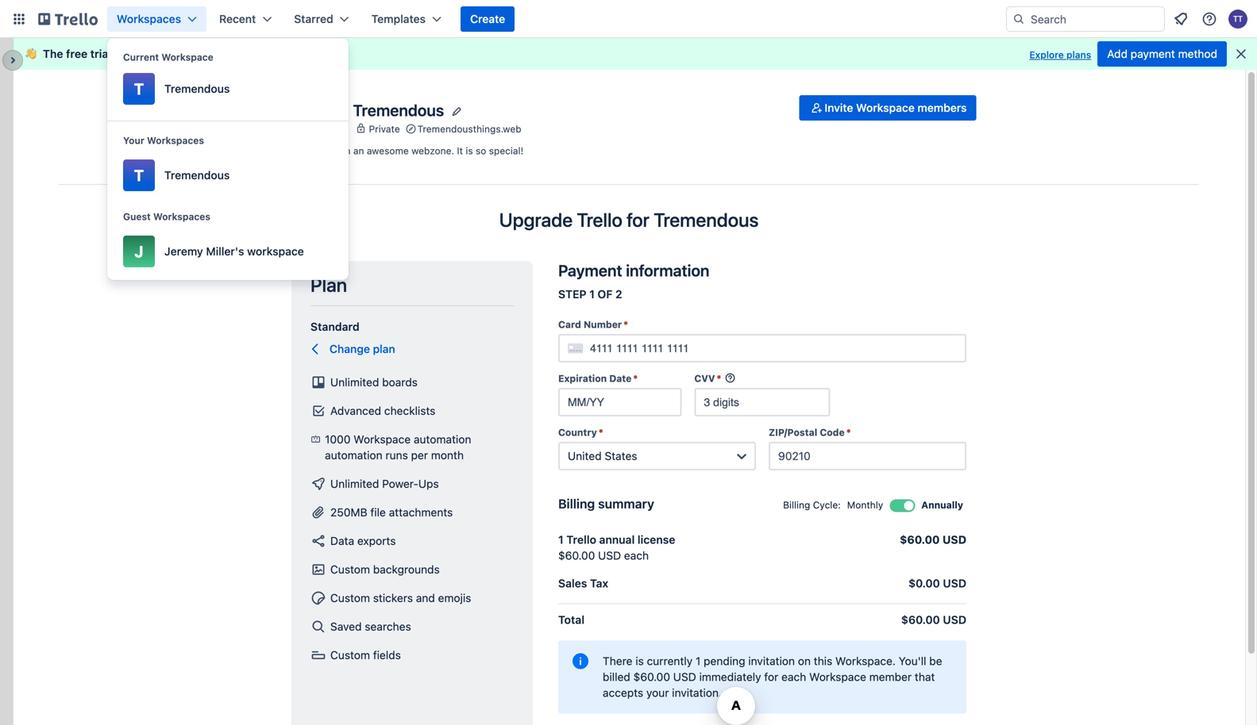 Task type: locate. For each thing, give the bounding box(es) containing it.
t inside button
[[313, 102, 330, 135]]

current workspace
[[123, 52, 213, 63]]

t down your
[[134, 166, 144, 185]]

workspace right invite
[[856, 101, 915, 114]]

* right "country"
[[599, 427, 603, 438]]

custom up saved
[[330, 592, 370, 605]]

for up information
[[627, 209, 649, 231]]

so
[[476, 145, 486, 156]]

currently
[[647, 655, 693, 668]]

0 vertical spatial workspaces
[[117, 12, 181, 25]]

pending
[[704, 655, 745, 668]]

0 vertical spatial 1
[[589, 288, 595, 301]]

for down invitation
[[764, 671, 778, 684]]

sales
[[558, 577, 587, 590]]

1 vertical spatial of
[[598, 288, 613, 301]]

billing for billing summary
[[558, 497, 595, 512]]

$60.00 down $0.00
[[901, 614, 940, 627]]

2 vertical spatial for
[[764, 671, 778, 684]]

*
[[623, 319, 628, 330], [633, 373, 638, 384], [717, 373, 721, 384], [599, 427, 603, 438], [846, 427, 851, 438]]

automation up "month"
[[414, 433, 471, 446]]

webzone.
[[411, 145, 454, 156]]

usd down annual
[[598, 549, 621, 563]]

recent button
[[210, 6, 281, 32]]

trello inside the 1 trello annual license $60.00 usd each
[[566, 534, 596, 547]]

on
[[798, 655, 811, 668]]

usd down annually
[[942, 534, 966, 547]]

advanced
[[330, 405, 381, 418]]

1 horizontal spatial for
[[627, 209, 649, 231]]

each inside the 1 trello annual license $60.00 usd each
[[624, 549, 649, 563]]

$60.00 usd down $0.00 usd at the bottom of the page
[[901, 614, 966, 627]]

custom down the "data"
[[330, 563, 370, 576]]

each
[[624, 549, 649, 563], [781, 671, 806, 684]]

0 vertical spatial custom
[[330, 563, 370, 576]]

that
[[915, 671, 935, 684]]

$60.00
[[900, 534, 940, 547], [558, 549, 595, 563], [901, 614, 940, 627], [633, 671, 670, 684]]

$60.00 usd
[[900, 534, 966, 547], [901, 614, 966, 627], [633, 671, 696, 684]]

billing left cycle
[[783, 500, 810, 511]]

usd right $0.00
[[943, 577, 966, 590]]

create button
[[461, 6, 515, 32]]

1 horizontal spatial each
[[781, 671, 806, 684]]

and
[[416, 592, 435, 605]]

is right this
[[319, 145, 326, 156]]

1000
[[325, 433, 351, 446]]

custom for custom backgrounds
[[330, 563, 370, 576]]

1 vertical spatial automation
[[325, 449, 382, 462]]

jeremy miller's workspace
[[164, 245, 304, 258]]

1 vertical spatial unlimited
[[330, 478, 379, 491]]

billing summary
[[558, 497, 654, 512]]

1 vertical spatial trello
[[566, 534, 596, 547]]

workspaces button
[[107, 6, 206, 32]]

tremendous down has
[[164, 82, 230, 95]]

unlimited up 250mb
[[330, 478, 379, 491]]

workspaces up jeremy
[[153, 211, 210, 222]]

trello for 1
[[566, 534, 596, 547]]

t down current
[[134, 79, 144, 98]]

0 horizontal spatial automation
[[325, 449, 382, 462]]

1 vertical spatial 1
[[558, 534, 564, 547]]

$0.00
[[908, 577, 940, 590]]

states
[[605, 450, 637, 463]]

0 horizontal spatial for
[[236, 47, 252, 60]]

2 vertical spatial custom
[[330, 649, 370, 662]]

2 horizontal spatial for
[[764, 671, 778, 684]]

advanced checklists
[[330, 405, 435, 418]]

plan
[[373, 343, 395, 356]]

card number *
[[558, 319, 628, 330]]

1 right step
[[589, 288, 595, 301]]

cycle
[[813, 500, 838, 511]]

* right number
[[623, 319, 628, 330]]

1 left pending on the bottom right of page
[[696, 655, 701, 668]]

add payment method
[[1107, 47, 1217, 60]]

2 unlimited from the top
[[330, 478, 379, 491]]

t up this
[[313, 102, 330, 135]]

of right trial
[[114, 47, 125, 60]]

1 horizontal spatial of
[[598, 288, 613, 301]]

2 custom from the top
[[330, 592, 370, 605]]

file
[[370, 506, 386, 519]]

unlimited up advanced
[[330, 376, 379, 389]]

there
[[603, 655, 632, 668]]

0 horizontal spatial is
[[319, 145, 326, 156]]

awesome
[[367, 145, 409, 156]]

workspaces for your
[[147, 135, 204, 146]]

banner
[[13, 38, 1257, 70]]

banner containing 👋
[[13, 38, 1257, 70]]

workspace inside 1000 workspace automation automation runs per month
[[354, 433, 411, 446]]

1
[[589, 288, 595, 301], [558, 534, 564, 547], [696, 655, 701, 668]]

1 horizontal spatial 1
[[589, 288, 595, 301]]

date
[[609, 373, 632, 384]]

summary
[[598, 497, 654, 512]]

member
[[869, 671, 912, 684]]

* right "date" on the bottom of page
[[633, 373, 638, 384]]

0 horizontal spatial 1
[[558, 534, 564, 547]]

plans
[[1066, 49, 1091, 60]]

250mb
[[330, 506, 367, 519]]

$60.00 usd down annually
[[900, 534, 966, 547]]

number
[[584, 319, 622, 330]]

2 horizontal spatial 1
[[696, 655, 701, 668]]

zip/postal
[[769, 427, 817, 438]]

exports
[[357, 535, 396, 548]]

$60.00 up sales
[[558, 549, 595, 563]]

unlimited for unlimited boards
[[330, 376, 379, 389]]

ended
[[200, 47, 234, 60]]

$60.00 usd down the currently
[[633, 671, 696, 684]]

change
[[330, 343, 370, 356]]

1 for payment
[[589, 288, 595, 301]]

1 vertical spatial custom
[[330, 592, 370, 605]]

for right 'ended'
[[236, 47, 252, 60]]

each down annual
[[624, 549, 649, 563]]

unlimited
[[330, 376, 379, 389], [330, 478, 379, 491]]

your
[[646, 687, 669, 700]]

custom down saved
[[330, 649, 370, 662]]

special!
[[489, 145, 523, 156]]

zip/postal code *
[[769, 427, 851, 438]]

sm image
[[809, 100, 825, 116]]

standard
[[310, 320, 360, 334]]

open cvv tooltip image
[[724, 373, 736, 384]]

0 vertical spatial automation
[[414, 433, 471, 446]]

of inside "payment information step 1 of 2"
[[598, 288, 613, 301]]

automation down the 1000
[[325, 449, 382, 462]]

* right "code"
[[846, 427, 851, 438]]

250mb file attachments
[[330, 506, 453, 519]]

0 vertical spatial trello
[[577, 209, 622, 231]]

of for information
[[598, 288, 613, 301]]

annually
[[921, 500, 963, 511]]

workspaces up the premium
[[117, 12, 181, 25]]

billing
[[558, 497, 595, 512], [783, 500, 810, 511]]

change plan
[[330, 343, 395, 356]]

1 vertical spatial workspaces
[[147, 135, 204, 146]]

* left open cvv tooltip 'image'
[[717, 373, 721, 384]]

this
[[297, 145, 316, 156]]

1 custom from the top
[[330, 563, 370, 576]]

trello for upgrade
[[577, 209, 622, 231]]

is right it
[[466, 145, 473, 156]]

* for card number *
[[623, 319, 628, 330]]

unlimited for unlimited power-ups
[[330, 478, 379, 491]]

trello
[[577, 209, 622, 231], [566, 534, 596, 547]]

annual
[[599, 534, 635, 547]]

workspace for 1000
[[354, 433, 411, 446]]

workspace right current
[[161, 52, 213, 63]]

workspace inside immediately for each workspace member that accepts your invitation.
[[809, 671, 866, 684]]

workspaces right your
[[147, 135, 204, 146]]

tax
[[590, 577, 608, 590]]

0 horizontal spatial billing
[[558, 497, 595, 512]]

1 inside "payment information step 1 of 2"
[[589, 288, 595, 301]]

0 horizontal spatial each
[[624, 549, 649, 563]]

stickers
[[373, 592, 413, 605]]

usd down $0.00 usd at the bottom of the page
[[943, 614, 966, 627]]

jeremy
[[164, 245, 203, 258]]

2 horizontal spatial is
[[635, 655, 644, 668]]

1 vertical spatial each
[[781, 671, 806, 684]]

workspace up runs
[[354, 433, 411, 446]]

workspace inside button
[[856, 101, 915, 114]]

2 vertical spatial t
[[134, 166, 144, 185]]

1 vertical spatial $60.00 usd
[[901, 614, 966, 627]]

the
[[43, 47, 63, 60]]

your
[[123, 135, 144, 146]]

trello up payment
[[577, 209, 622, 231]]

recent
[[219, 12, 256, 25]]

workspace
[[247, 245, 304, 258]]

0 vertical spatial t
[[134, 79, 144, 98]]

billing down united
[[558, 497, 595, 512]]

workspaces inside the workspaces popup button
[[117, 12, 181, 25]]

1 vertical spatial for
[[627, 209, 649, 231]]

explore
[[1029, 49, 1064, 60]]

of inside banner
[[114, 47, 125, 60]]

of for the
[[114, 47, 125, 60]]

such
[[329, 145, 351, 156]]

wave image
[[25, 47, 37, 61]]

0 vertical spatial of
[[114, 47, 125, 60]]

is right there
[[635, 655, 644, 668]]

0 vertical spatial unlimited
[[330, 376, 379, 389]]

1 horizontal spatial billing
[[783, 500, 810, 511]]

for
[[236, 47, 252, 60], [627, 209, 649, 231], [764, 671, 778, 684]]

1 unlimited from the top
[[330, 376, 379, 389]]

2 vertical spatial workspaces
[[153, 211, 210, 222]]

power-
[[382, 478, 418, 491]]

0 vertical spatial for
[[236, 47, 252, 60]]

per
[[411, 449, 428, 462]]

workspaces
[[117, 12, 181, 25], [147, 135, 204, 146], [153, 211, 210, 222]]

trello left annual
[[566, 534, 596, 547]]

0 vertical spatial each
[[624, 549, 649, 563]]

j
[[134, 242, 143, 261]]

2 vertical spatial 1
[[696, 655, 701, 668]]

workspace down this
[[809, 671, 866, 684]]

custom backgrounds
[[330, 563, 440, 576]]

attachments
[[389, 506, 453, 519]]

starred
[[294, 12, 333, 25]]

of left the 2
[[598, 288, 613, 301]]

3 custom from the top
[[330, 649, 370, 662]]

add
[[1107, 47, 1128, 60]]

1 horizontal spatial automation
[[414, 433, 471, 446]]

1 for there
[[696, 655, 701, 668]]

1 up sales
[[558, 534, 564, 547]]

* for zip/postal code *
[[846, 427, 851, 438]]

each down on
[[781, 671, 806, 684]]

is for this
[[319, 145, 326, 156]]

0 horizontal spatial of
[[114, 47, 125, 60]]

1 vertical spatial t
[[313, 102, 330, 135]]

billing for billing cycle : monthly
[[783, 500, 810, 511]]



Task type: vqa. For each thing, say whether or not it's contained in the screenshot.
'Card'
yes



Task type: describe. For each thing, give the bounding box(es) containing it.
sales tax
[[558, 577, 608, 590]]

custom for custom fields
[[330, 649, 370, 662]]

tremendousthings.web link
[[417, 121, 521, 137]]

invite
[[825, 101, 853, 114]]

accepts
[[603, 687, 643, 700]]

you'll be billed
[[603, 655, 942, 684]]

workspaces for guest
[[153, 211, 210, 222]]

guest workspaces
[[123, 211, 210, 222]]

tremendousthings.web
[[417, 123, 521, 134]]

payment
[[558, 261, 622, 280]]

trial
[[90, 47, 111, 60]]

explore plans
[[1029, 49, 1091, 60]]

method
[[1178, 47, 1217, 60]]

premium
[[128, 47, 175, 60]]

immediately for each workspace member that accepts your invitation.
[[603, 671, 935, 700]]

members
[[918, 101, 967, 114]]

saved
[[330, 621, 362, 634]]

united states
[[568, 450, 637, 463]]

tremendous down your workspaces
[[164, 169, 230, 182]]

$60.00 up your
[[633, 671, 670, 684]]

invite workspace members button
[[799, 95, 976, 121]]

be
[[929, 655, 942, 668]]

step
[[558, 288, 586, 301]]

united
[[568, 450, 602, 463]]

usd up invitation.
[[673, 671, 696, 684]]

workspace for current
[[161, 52, 213, 63]]

each inside immediately for each workspace member that accepts your invitation.
[[781, 671, 806, 684]]

invite workspace members
[[825, 101, 967, 114]]

country *
[[558, 427, 603, 438]]

it
[[457, 145, 463, 156]]

add payment method button
[[1098, 41, 1227, 67]]

current
[[123, 52, 159, 63]]

fields
[[373, 649, 401, 662]]

1 horizontal spatial is
[[466, 145, 473, 156]]

search image
[[1012, 13, 1025, 25]]

checklists
[[384, 405, 435, 418]]

👋 the free trial of premium has ended for
[[25, 47, 254, 60]]

custom stickers and emojis
[[330, 592, 471, 605]]

backgrounds
[[373, 563, 440, 576]]

:
[[838, 500, 841, 511]]

card
[[558, 319, 581, 330]]

billed
[[603, 671, 630, 684]]

license
[[638, 534, 675, 547]]

1 trello annual license $60.00 usd each
[[558, 534, 675, 563]]

explore plans button
[[1029, 45, 1091, 64]]

unlimited boards
[[330, 376, 418, 389]]

searches
[[365, 621, 411, 634]]

information
[[626, 261, 709, 280]]

data exports
[[330, 535, 396, 548]]

invitation
[[748, 655, 795, 668]]

1 inside the 1 trello annual license $60.00 usd each
[[558, 534, 564, 547]]

for inside immediately for each workspace member that accepts your invitation.
[[764, 671, 778, 684]]

has
[[178, 47, 197, 60]]

back to home image
[[38, 6, 98, 32]]

templates
[[371, 12, 426, 25]]

2 vertical spatial $60.00 usd
[[633, 671, 696, 684]]

tremendous up private
[[353, 101, 444, 119]]

saved searches
[[330, 621, 411, 634]]

data
[[330, 535, 354, 548]]

runs
[[385, 449, 408, 462]]

0 vertical spatial $60.00 usd
[[900, 534, 966, 547]]

👋
[[25, 47, 37, 60]]

usd inside the 1 trello annual license $60.00 usd each
[[598, 549, 621, 563]]

t button
[[297, 95, 345, 143]]

total
[[558, 614, 584, 627]]

private
[[369, 123, 400, 134]]

90210 text field
[[769, 442, 966, 471]]

primary element
[[0, 0, 1257, 38]]

an
[[353, 145, 364, 156]]

1000 workspace automation automation runs per month
[[325, 433, 471, 462]]

for inside banner
[[236, 47, 252, 60]]

this
[[814, 655, 832, 668]]

billing cycle : monthly
[[783, 500, 883, 511]]

0 notifications image
[[1171, 10, 1190, 29]]

create
[[470, 12, 505, 25]]

guest
[[123, 211, 151, 222]]

free
[[66, 47, 87, 60]]

your workspaces
[[123, 135, 204, 146]]

workspace for invite
[[856, 101, 915, 114]]

* for expiration date *
[[633, 373, 638, 384]]

change plan button
[[307, 341, 395, 357]]

2
[[615, 288, 622, 301]]

$60.00 inside the 1 trello annual license $60.00 usd each
[[558, 549, 595, 563]]

custom for custom stickers and emojis
[[330, 592, 370, 605]]

month
[[431, 449, 464, 462]]

ups
[[418, 478, 439, 491]]

monthly
[[847, 500, 883, 511]]

$60.00 down annually
[[900, 534, 940, 547]]

this is such an awesome webzone. it is so special!
[[297, 145, 523, 156]]

is for there
[[635, 655, 644, 668]]

immediately
[[699, 671, 761, 684]]

terry turtle (terryturtle) image
[[1228, 10, 1247, 29]]

upgrade
[[499, 209, 573, 231]]

miller's
[[206, 245, 244, 258]]

tremendous up information
[[654, 209, 759, 231]]

cvv
[[694, 373, 715, 384]]

custom fields
[[330, 649, 401, 662]]

Search field
[[1006, 6, 1165, 32]]

plan
[[310, 274, 347, 296]]

open information menu image
[[1201, 11, 1217, 27]]



